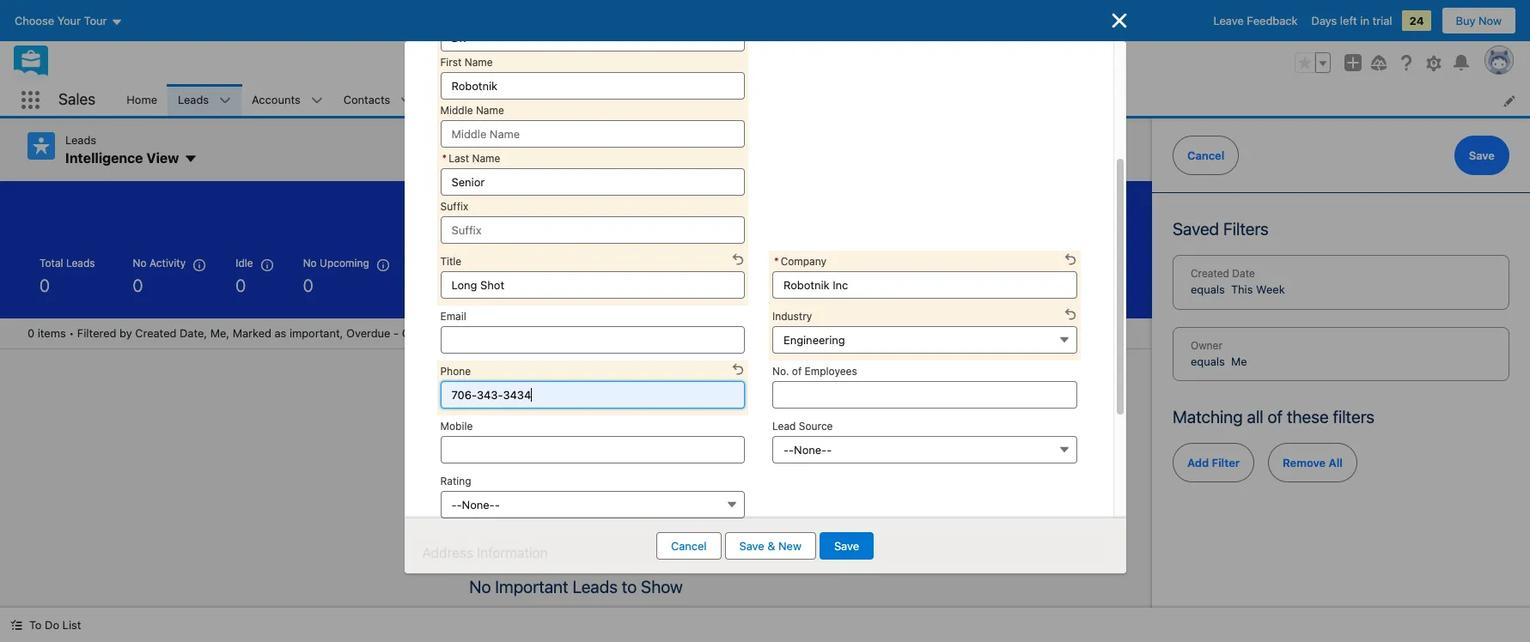 Task type: describe. For each thing, give the bounding box(es) containing it.
saved filters
[[1173, 219, 1269, 239]]

buy
[[1457, 14, 1476, 28]]

here.
[[749, 606, 775, 620]]

all
[[1248, 407, 1264, 427]]

calendar
[[548, 93, 594, 106]]

calendar list item
[[537, 84, 627, 116]]

these
[[1287, 407, 1329, 427]]

you'll
[[666, 606, 693, 620]]

title
[[441, 255, 462, 268]]

marked
[[233, 327, 272, 340]]

important
[[495, 578, 569, 597]]

leads list item
[[168, 84, 242, 116]]

leave feedback
[[1214, 14, 1298, 28]]

save & new
[[740, 540, 802, 554]]

opportunities
[[434, 93, 505, 106]]

* last name
[[442, 152, 501, 165]]

overdue inside button
[[419, 257, 461, 270]]

when
[[377, 606, 407, 620]]

dashboards
[[709, 93, 771, 106]]

* for * last name
[[442, 152, 447, 165]]

information
[[477, 545, 548, 561]]

key performance indicators group
[[0, 247, 1153, 319]]

leads inside 'total leads 0'
[[66, 257, 95, 270]]

1 vertical spatial cancel button
[[657, 533, 722, 560]]

opportunities list item
[[423, 84, 537, 116]]

view for intelligence view
[[146, 150, 179, 165]]

equals inside owner equals me
[[1191, 355, 1226, 368]]

address for address
[[441, 578, 483, 591]]

filter
[[1212, 456, 1240, 470]]

filters
[[1334, 407, 1375, 427]]

track,
[[633, 606, 663, 620]]

as
[[275, 327, 287, 340]]

add
[[1188, 456, 1210, 470]]

feedback
[[1248, 14, 1298, 28]]

0 down the idle
[[236, 276, 246, 296]]

forecasts
[[637, 93, 688, 106]]

source
[[799, 420, 833, 433]]

none- for lead source
[[794, 443, 827, 457]]

want
[[591, 606, 616, 620]]

* company
[[774, 255, 827, 268]]

none- for rating
[[462, 498, 495, 512]]

important,
[[290, 327, 343, 340]]

&
[[768, 540, 776, 554]]

activity
[[150, 257, 186, 270]]

Middle Name text field
[[441, 120, 745, 147]]

intelligence view
[[65, 150, 179, 165]]

0 vertical spatial save button
[[1455, 136, 1510, 175]]

contacts
[[344, 93, 391, 106]]

total leads 0
[[40, 257, 95, 296]]

that
[[546, 606, 566, 620]]

Suffix text field
[[441, 216, 745, 244]]

opportunities link
[[423, 84, 515, 116]]

no upcoming
[[303, 257, 369, 270]]

mobile
[[441, 420, 473, 433]]

to do list button
[[0, 609, 91, 643]]

first
[[441, 55, 462, 68]]

email
[[441, 310, 466, 323]]

save & new button
[[725, 533, 817, 560]]

do
[[45, 619, 59, 633]]

leads inside leads link
[[178, 93, 209, 106]]

date
[[1233, 267, 1256, 280]]

sales
[[58, 90, 96, 109]]

leads
[[515, 606, 543, 620]]

Title text field
[[441, 271, 745, 299]]

matching
[[1173, 407, 1244, 427]]

last
[[449, 152, 469, 165]]

calendar link
[[537, 84, 605, 116]]

--none-- for rating
[[452, 498, 500, 512]]

all
[[1329, 456, 1343, 470]]

1 vertical spatial group
[[1043, 195, 1125, 223]]

list inside 'group'
[[1064, 138, 1084, 153]]

Industry button
[[773, 326, 1077, 354]]

leads inside no important leads to show when you mark important leads that you want to track, you'll find them here.
[[573, 578, 618, 597]]

no activity
[[133, 257, 186, 270]]

buy now
[[1457, 14, 1502, 28]]

no for important
[[469, 578, 491, 597]]

company
[[781, 255, 827, 268]]

address information
[[422, 545, 548, 561]]

overdue button
[[405, 247, 474, 305]]

by
[[120, 327, 132, 340]]

me,
[[210, 327, 230, 340]]

in
[[1361, 14, 1370, 28]]

Rating button
[[441, 491, 745, 519]]

2 upcoming from the left
[[588, 257, 637, 270]]

new
[[779, 540, 802, 554]]

today
[[521, 257, 550, 270]]

Last Name text field
[[441, 168, 745, 196]]

no for upcoming
[[303, 257, 317, 270]]

no. of employees
[[773, 365, 858, 378]]

0 inside the due today 0
[[498, 276, 509, 296]]

mark
[[432, 606, 458, 620]]

Phone text field
[[441, 381, 745, 409]]

0 items • filtered by created date, me, marked as important, overdue - city
[[28, 327, 423, 340]]

due
[[498, 257, 518, 270]]

due today 0
[[498, 257, 550, 296]]

to do list
[[29, 619, 81, 633]]

filtered
[[77, 327, 116, 340]]

important
[[461, 606, 512, 620]]

leave
[[1214, 14, 1244, 28]]

--none-- for lead source
[[784, 443, 832, 457]]

now
[[1479, 14, 1502, 28]]

week
[[1257, 283, 1286, 297]]

search... button
[[567, 49, 911, 76]]

1 vertical spatial of
[[1268, 407, 1283, 427]]

0 left items
[[28, 327, 34, 340]]



Task type: vqa. For each thing, say whether or not it's contained in the screenshot.
"Acme - 1100 Widgets (Sample)" link
no



Task type: locate. For each thing, give the bounding box(es) containing it.
none- inside rating button
[[462, 498, 495, 512]]

0 horizontal spatial --none--
[[452, 498, 500, 512]]

*
[[442, 152, 447, 165], [774, 255, 779, 268]]

Mobile text field
[[441, 436, 745, 464]]

upcoming up important,
[[320, 257, 369, 270]]

1 horizontal spatial upcoming
[[588, 257, 637, 270]]

0 vertical spatial overdue
[[419, 257, 461, 270]]

left
[[1341, 14, 1358, 28]]

2 equals from the top
[[1191, 355, 1226, 368]]

1 vertical spatial to
[[619, 606, 630, 620]]

0 vertical spatial *
[[442, 152, 447, 165]]

trial
[[1373, 14, 1393, 28]]

0 horizontal spatial group
[[1043, 195, 1125, 223]]

none- down 'source'
[[794, 443, 827, 457]]

Lead Source button
[[773, 436, 1077, 464]]

0 horizontal spatial none-
[[462, 498, 495, 512]]

to right 'want'
[[619, 606, 630, 620]]

upcoming up title text box
[[588, 257, 637, 270]]

1 vertical spatial equals
[[1191, 355, 1226, 368]]

save button
[[1455, 136, 1510, 175], [820, 533, 874, 560]]

group
[[1295, 52, 1331, 73], [1043, 195, 1125, 223]]

0 vertical spatial --none--
[[784, 443, 832, 457]]

middle
[[441, 104, 473, 116]]

overdue up email
[[419, 257, 461, 270]]

2 horizontal spatial save
[[1470, 149, 1496, 162]]

1 vertical spatial none-
[[462, 498, 495, 512]]

view inside button
[[1087, 138, 1114, 153]]

list
[[1064, 138, 1084, 153], [62, 619, 81, 633]]

no left activity
[[133, 257, 147, 270]]

equals
[[1191, 283, 1226, 297], [1191, 355, 1226, 368]]

you right that
[[569, 606, 588, 620]]

1 vertical spatial --none--
[[452, 498, 500, 512]]

leads up 'want'
[[573, 578, 618, 597]]

2 horizontal spatial no
[[469, 578, 491, 597]]

* for * company
[[774, 255, 779, 268]]

lead
[[773, 420, 796, 433]]

0 down due at the left top
[[498, 276, 509, 296]]

2 you from the left
[[569, 606, 588, 620]]

find
[[696, 606, 716, 620]]

leave feedback link
[[1214, 14, 1298, 28]]

text default image
[[10, 620, 22, 632]]

matching all of these filters
[[1173, 407, 1375, 427]]

cancel button up saved in the top right of the page
[[1173, 136, 1240, 175]]

•
[[69, 327, 74, 340]]

0 down no upcoming
[[303, 276, 313, 296]]

intelligence
[[65, 150, 143, 165]]

idle
[[236, 257, 253, 270]]

leads link
[[168, 84, 219, 116]]

engineering
[[784, 333, 846, 347]]

0
[[40, 276, 50, 296], [133, 276, 143, 296], [236, 276, 246, 296], [303, 276, 313, 296], [498, 276, 509, 296], [588, 276, 598, 296], [28, 327, 34, 340]]

cancel button up show
[[657, 533, 722, 560]]

dr.
[[452, 31, 466, 44]]

1 horizontal spatial group
[[1295, 52, 1331, 73]]

lead source
[[773, 420, 833, 433]]

1 equals from the top
[[1191, 283, 1226, 297]]

accounts link
[[242, 84, 311, 116]]

me
[[1232, 355, 1248, 368]]

0 vertical spatial address
[[422, 545, 474, 561]]

owner equals me
[[1191, 339, 1248, 368]]

created right by
[[135, 327, 177, 340]]

0 horizontal spatial cancel button
[[657, 533, 722, 560]]

upcoming
[[320, 257, 369, 270], [588, 257, 637, 270]]

created left date at right
[[1191, 267, 1230, 280]]

0 vertical spatial to
[[622, 578, 637, 597]]

filters
[[1224, 219, 1269, 239]]

remove all button
[[1269, 444, 1358, 483]]

1 vertical spatial *
[[774, 255, 779, 268]]

0 items • filtered by created date, me, marked as important, overdue - city status
[[28, 327, 423, 340]]

1 vertical spatial address
[[441, 578, 483, 591]]

0 horizontal spatial view
[[146, 150, 179, 165]]

no right the idle
[[303, 257, 317, 270]]

name for first name
[[465, 55, 493, 68]]

leads
[[178, 93, 209, 106], [65, 133, 96, 147], [66, 257, 95, 270], [573, 578, 618, 597]]

0 vertical spatial cancel button
[[1173, 136, 1240, 175]]

--none-- down 'rating'
[[452, 498, 500, 512]]

no up important
[[469, 578, 491, 597]]

list containing home
[[116, 84, 1531, 116]]

1 horizontal spatial save
[[835, 540, 860, 554]]

--none-- inside rating button
[[452, 498, 500, 512]]

view for list view
[[1087, 138, 1114, 153]]

of right all
[[1268, 407, 1283, 427]]

first name
[[441, 55, 493, 68]]

0 vertical spatial of
[[792, 365, 802, 378]]

0 horizontal spatial cancel
[[671, 540, 707, 554]]

address for address information
[[422, 545, 474, 561]]

view
[[1087, 138, 1114, 153], [146, 150, 179, 165]]

0 horizontal spatial you
[[410, 606, 429, 620]]

home
[[127, 93, 157, 106]]

leads right total
[[66, 257, 95, 270]]

No. of Employees text field
[[773, 381, 1077, 409]]

1 horizontal spatial cancel
[[1188, 149, 1225, 162]]

overdue
[[419, 257, 461, 270], [346, 327, 391, 340]]

city
[[402, 327, 423, 340]]

accounts list item
[[242, 84, 333, 116]]

cancel up saved in the top right of the page
[[1188, 149, 1225, 162]]

Salutation, Dr. button
[[441, 24, 745, 51]]

0 up email text box
[[588, 276, 598, 296]]

0 vertical spatial list
[[1064, 138, 1084, 153]]

* left last
[[442, 152, 447, 165]]

cancel for the right cancel button
[[1188, 149, 1225, 162]]

list
[[116, 84, 1531, 116]]

1 vertical spatial created
[[135, 327, 177, 340]]

0 down total
[[40, 276, 50, 296]]

1 horizontal spatial none-
[[794, 443, 827, 457]]

leads up intelligence
[[65, 133, 96, 147]]

total
[[40, 257, 63, 270]]

add filter button
[[1173, 444, 1255, 483]]

0 vertical spatial cancel
[[1188, 149, 1225, 162]]

1 vertical spatial save button
[[820, 533, 874, 560]]

contacts list item
[[333, 84, 423, 116]]

0 horizontal spatial upcoming
[[320, 257, 369, 270]]

date,
[[180, 327, 207, 340]]

buy now button
[[1442, 7, 1517, 34]]

name right last
[[472, 152, 501, 165]]

1 horizontal spatial of
[[1268, 407, 1283, 427]]

save
[[1470, 149, 1496, 162], [740, 540, 765, 554], [835, 540, 860, 554]]

equals down owner at the right bottom of page
[[1191, 355, 1226, 368]]

created
[[1191, 267, 1230, 280], [135, 327, 177, 340]]

1 vertical spatial list
[[62, 619, 81, 633]]

0 vertical spatial none-
[[794, 443, 827, 457]]

phone
[[441, 365, 471, 378]]

0 horizontal spatial overdue
[[346, 327, 391, 340]]

none-
[[794, 443, 827, 457], [462, 498, 495, 512]]

0 vertical spatial group
[[1295, 52, 1331, 73]]

add filter
[[1188, 456, 1240, 470]]

saved
[[1173, 219, 1220, 239]]

name right first
[[465, 55, 493, 68]]

--none--
[[784, 443, 832, 457], [452, 498, 500, 512]]

1 upcoming from the left
[[320, 257, 369, 270]]

equals left this
[[1191, 283, 1226, 297]]

1 horizontal spatial no
[[303, 257, 317, 270]]

list view
[[1064, 138, 1114, 153]]

this
[[1232, 283, 1254, 297]]

0 horizontal spatial save button
[[820, 533, 874, 560]]

you left mark
[[410, 606, 429, 620]]

leads right the home on the top left
[[178, 93, 209, 106]]

1 horizontal spatial cancel button
[[1173, 136, 1240, 175]]

home link
[[116, 84, 168, 116]]

save inside button
[[740, 540, 765, 554]]

no.
[[773, 365, 789, 378]]

rating
[[441, 475, 472, 488]]

0 vertical spatial equals
[[1191, 283, 1226, 297]]

search...
[[600, 56, 646, 70]]

0 horizontal spatial created
[[135, 327, 177, 340]]

accounts
[[252, 93, 301, 106]]

0 down no activity
[[133, 276, 143, 296]]

to up track,
[[622, 578, 637, 597]]

First Name text field
[[441, 72, 745, 99]]

show
[[641, 578, 683, 597]]

0 vertical spatial name
[[465, 55, 493, 68]]

0 horizontal spatial list
[[62, 619, 81, 633]]

Email text field
[[441, 326, 745, 354]]

1 horizontal spatial you
[[569, 606, 588, 620]]

1 horizontal spatial view
[[1087, 138, 1114, 153]]

1 horizontal spatial save button
[[1455, 136, 1510, 175]]

to
[[622, 578, 637, 597], [619, 606, 630, 620]]

created date equals this week
[[1191, 267, 1286, 297]]

cancel
[[1188, 149, 1225, 162], [671, 540, 707, 554]]

no important leads to show when you mark important leads that you want to track, you'll find them here.
[[377, 578, 775, 620]]

group down "days"
[[1295, 52, 1331, 73]]

no for activity
[[133, 257, 147, 270]]

cancel for bottom cancel button
[[671, 540, 707, 554]]

middle name
[[441, 104, 504, 116]]

1 vertical spatial cancel
[[671, 540, 707, 554]]

1 horizontal spatial created
[[1191, 267, 1230, 280]]

2 vertical spatial name
[[472, 152, 501, 165]]

0 vertical spatial created
[[1191, 267, 1230, 280]]

dashboards link
[[699, 84, 782, 116]]

0 horizontal spatial save
[[740, 540, 765, 554]]

name right middle
[[476, 104, 504, 116]]

1 horizontal spatial overdue
[[419, 257, 461, 270]]

list view button
[[1053, 132, 1125, 160]]

24
[[1410, 14, 1425, 28]]

0 horizontal spatial no
[[133, 257, 147, 270]]

employees
[[805, 365, 858, 378]]

to
[[29, 619, 42, 633]]

0 horizontal spatial *
[[442, 152, 447, 165]]

none- inside button
[[794, 443, 827, 457]]

no
[[133, 257, 147, 270], [303, 257, 317, 270], [469, 578, 491, 597]]

None text field
[[773, 271, 1077, 299]]

of right 'no.'
[[792, 365, 802, 378]]

cancel button
[[1173, 136, 1240, 175], [657, 533, 722, 560]]

1 horizontal spatial list
[[1064, 138, 1084, 153]]

--none-- inside the --none-- button
[[784, 443, 832, 457]]

overdue left city
[[346, 327, 391, 340]]

1 vertical spatial name
[[476, 104, 504, 116]]

cancel up show
[[671, 540, 707, 554]]

equals inside created date equals this week
[[1191, 283, 1226, 297]]

forecasts link
[[627, 84, 699, 116]]

group down list view button at the top right of the page
[[1043, 195, 1125, 223]]

inverse image
[[1109, 10, 1130, 31]]

created inside created date equals this week
[[1191, 267, 1230, 280]]

0 horizontal spatial of
[[792, 365, 802, 378]]

* left company
[[774, 255, 779, 268]]

1 horizontal spatial --none--
[[784, 443, 832, 457]]

name for middle name
[[476, 104, 504, 116]]

industry
[[773, 310, 813, 323]]

list view group
[[908, 132, 1125, 160]]

0 inside 'total leads 0'
[[40, 276, 50, 296]]

suffix
[[441, 200, 469, 213]]

1 you from the left
[[410, 606, 429, 620]]

none- down 'rating'
[[462, 498, 495, 512]]

contacts link
[[333, 84, 401, 116]]

1 horizontal spatial *
[[774, 255, 779, 268]]

no inside no important leads to show when you mark important leads that you want to track, you'll find them here.
[[469, 578, 491, 597]]

1 vertical spatial overdue
[[346, 327, 391, 340]]

--none-- down lead source
[[784, 443, 832, 457]]



